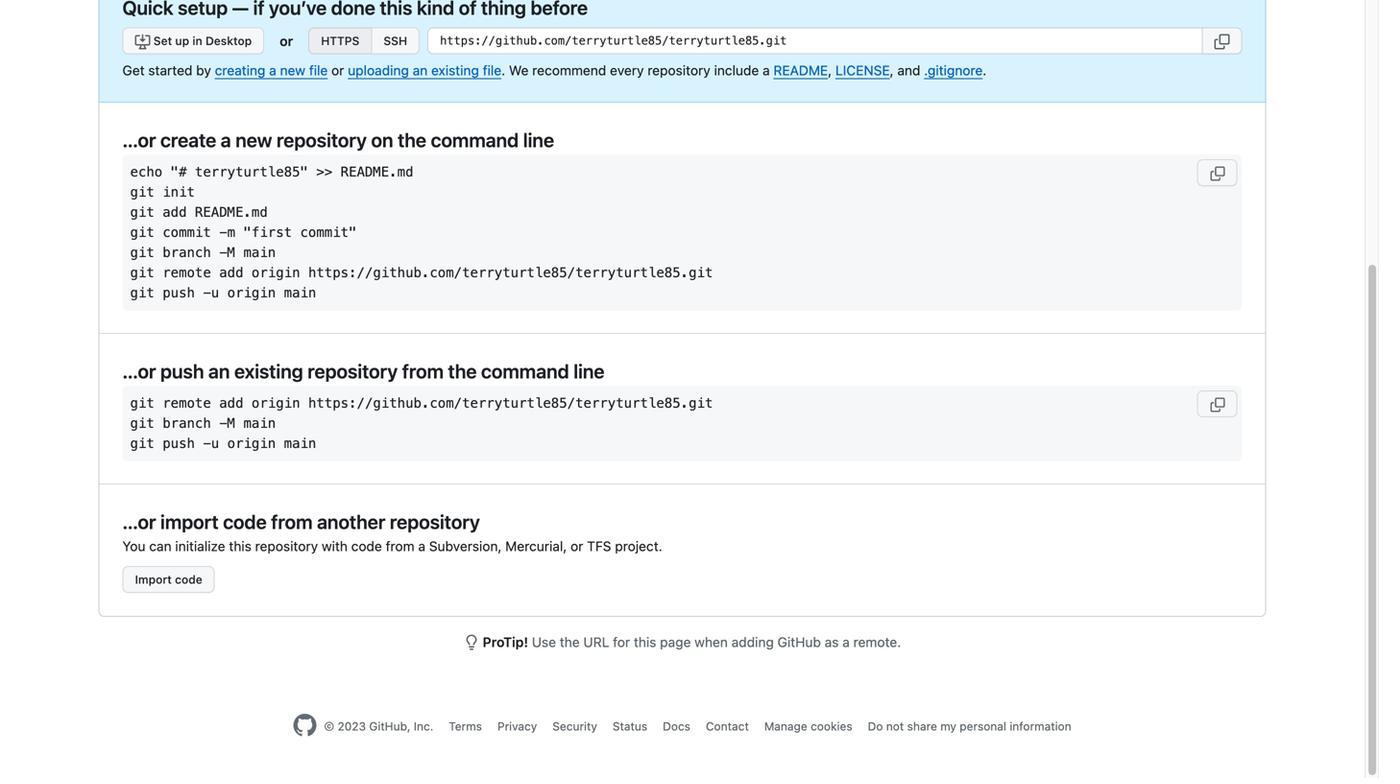 Task type: vqa. For each thing, say whether or not it's contained in the screenshot.
the bottommost command
yes



Task type: locate. For each thing, give the bounding box(es) containing it.
cookies
[[811, 720, 853, 734]]

from
[[402, 360, 444, 383], [271, 511, 313, 534], [386, 539, 415, 555]]

the right on
[[398, 129, 426, 151]]

git
[[130, 184, 154, 200], [130, 205, 154, 220], [130, 225, 154, 241], [130, 245, 154, 261], [130, 265, 154, 281], [130, 285, 154, 301], [130, 396, 154, 412], [130, 416, 154, 432], [130, 436, 154, 452]]

or left tfs
[[571, 539, 583, 555]]

from left another
[[271, 511, 313, 534]]

0 vertical spatial from
[[402, 360, 444, 383]]

0 vertical spatial existing
[[431, 62, 479, 78]]

, left license link
[[828, 62, 832, 78]]

license link
[[836, 62, 890, 78]]

9 git from the top
[[130, 436, 154, 452]]

set up in desktop
[[150, 34, 252, 48]]

do
[[868, 720, 883, 734]]

1 horizontal spatial code
[[223, 511, 267, 534]]

0 horizontal spatial line
[[523, 129, 554, 151]]

1 git from the top
[[130, 184, 154, 200]]

an
[[413, 62, 428, 78], [208, 360, 230, 383]]

u inside git remote add origin https://github.com/terryturtle85/terryturtle85.git git branch -m main git push -u origin main
[[211, 436, 219, 452]]

1 vertical spatial …or
[[122, 360, 156, 383]]

1 horizontal spatial line
[[574, 360, 605, 383]]

import
[[135, 573, 172, 587]]

file down https button
[[309, 62, 328, 78]]

2 vertical spatial add
[[219, 396, 243, 412]]

u up the import
[[211, 436, 219, 452]]

4 git from the top
[[130, 245, 154, 261]]

code right the import
[[175, 573, 202, 587]]

1 , from the left
[[828, 62, 832, 78]]

add inside git remote add origin https://github.com/terryturtle85/terryturtle85.git git branch -m main git push -u origin main
[[219, 396, 243, 412]]

2 vertical spatial code
[[175, 573, 202, 587]]

the up git remote add origin https://github.com/terryturtle85/terryturtle85.git git branch -m main git push -u origin main
[[448, 360, 477, 383]]

m inside git remote add origin https://github.com/terryturtle85/terryturtle85.git git branch -m main git push -u origin main
[[227, 416, 235, 432]]

1 . from the left
[[502, 62, 505, 78]]

copy to clipboard image
[[1215, 34, 1230, 49], [1210, 398, 1225, 413]]

0 horizontal spatial an
[[208, 360, 230, 383]]

file
[[309, 62, 328, 78], [483, 62, 502, 78]]

manage cookies button
[[764, 718, 853, 736]]

code up "initialize"
[[223, 511, 267, 534]]

2 vertical spatial or
[[571, 539, 583, 555]]

© 2023 github, inc.
[[324, 720, 433, 734]]

import
[[160, 511, 219, 534]]

repository up >>
[[277, 129, 367, 151]]

0 vertical spatial remote
[[163, 265, 211, 281]]

2 . from the left
[[983, 62, 987, 78]]

2 vertical spatial from
[[386, 539, 415, 555]]

0 horizontal spatial the
[[398, 129, 426, 151]]

0 vertical spatial code
[[223, 511, 267, 534]]

a right create
[[221, 129, 231, 151]]

1 horizontal spatial existing
[[431, 62, 479, 78]]

u
[[211, 285, 219, 301], [211, 436, 219, 452]]

1 u from the top
[[211, 285, 219, 301]]

2 horizontal spatial or
[[571, 539, 583, 555]]

or up creating a new file link
[[280, 33, 293, 49]]

line
[[523, 129, 554, 151], [574, 360, 605, 383]]

with
[[322, 539, 348, 555]]

1 file from the left
[[309, 62, 328, 78]]

2 vertical spatial …or
[[122, 511, 156, 534]]

0 horizontal spatial readme.md
[[195, 205, 268, 220]]

push inside the echo "# terryturtle85" >> readme.md git init git add readme.md git commit -m "first commit" git branch -m main git remote add origin https://github.com/terryturtle85/terryturtle85.git git push -u origin main
[[163, 285, 195, 301]]

from left subversion,
[[386, 539, 415, 555]]

code
[[223, 511, 267, 534], [351, 539, 382, 555], [175, 573, 202, 587]]

this inside …or import code from another repository you can initialize this repository with code from a subversion, mercurial, or tfs project.
[[229, 539, 252, 555]]

1 horizontal spatial new
[[280, 62, 306, 78]]

3 …or from the top
[[122, 511, 156, 534]]

tfs
[[587, 539, 611, 555]]

0 vertical spatial m
[[227, 245, 235, 261]]

0 horizontal spatial existing
[[234, 360, 303, 383]]

set up in desktop link
[[122, 27, 264, 54]]

7 git from the top
[[130, 396, 154, 412]]

2 branch from the top
[[163, 416, 211, 432]]

readme.md up m
[[195, 205, 268, 220]]

0 horizontal spatial new
[[236, 129, 272, 151]]

0 vertical spatial push
[[163, 285, 195, 301]]

remote inside git remote add origin https://github.com/terryturtle85/terryturtle85.git git branch -m main git push -u origin main
[[163, 396, 211, 412]]

1 vertical spatial line
[[574, 360, 605, 383]]

0 horizontal spatial or
[[280, 33, 293, 49]]

create
[[160, 129, 216, 151]]

use
[[532, 635, 556, 651]]

the for from
[[448, 360, 477, 383]]

m inside the echo "# terryturtle85" >> readme.md git init git add readme.md git commit -m "first commit" git branch -m main git remote add origin https://github.com/terryturtle85/terryturtle85.git git push -u origin main
[[227, 245, 235, 261]]

1 remote from the top
[[163, 265, 211, 281]]

github
[[778, 635, 821, 651]]

0 horizontal spatial ,
[[828, 62, 832, 78]]

u inside the echo "# terryturtle85" >> readme.md git init git add readme.md git commit -m "first commit" git branch -m main git remote add origin https://github.com/terryturtle85/terryturtle85.git git push -u origin main
[[211, 285, 219, 301]]

0 horizontal spatial this
[[229, 539, 252, 555]]

readme.md down on
[[341, 164, 414, 180]]

get
[[122, 62, 145, 78]]

2 remote from the top
[[163, 396, 211, 412]]

a left subversion,
[[418, 539, 426, 555]]

on
[[371, 129, 393, 151]]

file left we
[[483, 62, 502, 78]]

1 vertical spatial readme.md
[[195, 205, 268, 220]]

status
[[613, 720, 648, 734]]

repository left with
[[255, 539, 318, 555]]

do not share my personal information
[[868, 720, 1072, 734]]

1 horizontal spatial or
[[331, 62, 344, 78]]

project.
[[615, 539, 662, 555]]

line for …or create a new repository on the command line
[[523, 129, 554, 151]]

existing
[[431, 62, 479, 78], [234, 360, 303, 383]]

u down commit
[[211, 285, 219, 301]]

status link
[[613, 720, 648, 734]]

0 vertical spatial command
[[431, 129, 519, 151]]

…or
[[122, 129, 156, 151], [122, 360, 156, 383], [122, 511, 156, 534]]

this right for
[[634, 635, 656, 651]]

1 horizontal spatial ,
[[890, 62, 894, 78]]

or
[[280, 33, 293, 49], [331, 62, 344, 78], [571, 539, 583, 555]]

0 vertical spatial branch
[[163, 245, 211, 261]]

0 vertical spatial u
[[211, 285, 219, 301]]

1 vertical spatial command
[[481, 360, 569, 383]]

contact link
[[706, 720, 749, 734]]

repository
[[648, 62, 711, 78], [277, 129, 367, 151], [308, 360, 398, 383], [390, 511, 480, 534], [255, 539, 318, 555]]

you
[[122, 539, 146, 555]]

1 vertical spatial remote
[[163, 396, 211, 412]]

privacy link
[[498, 720, 537, 734]]

1 vertical spatial branch
[[163, 416, 211, 432]]

uploading
[[348, 62, 409, 78]]

6 git from the top
[[130, 285, 154, 301]]

2 vertical spatial push
[[163, 436, 195, 452]]

add
[[163, 205, 187, 220], [219, 265, 243, 281], [219, 396, 243, 412]]

1 vertical spatial this
[[634, 635, 656, 651]]

a
[[269, 62, 276, 78], [763, 62, 770, 78], [221, 129, 231, 151], [418, 539, 426, 555], [843, 635, 850, 651]]

1 vertical spatial the
[[448, 360, 477, 383]]

3 git from the top
[[130, 225, 154, 241]]

the right 'use'
[[560, 635, 580, 651]]

0 horizontal spatial file
[[309, 62, 328, 78]]

push inside git remote add origin https://github.com/terryturtle85/terryturtle85.git git branch -m main git push -u origin main
[[163, 436, 195, 452]]

1 horizontal spatial this
[[634, 635, 656, 651]]

1 vertical spatial copy to clipboard image
[[1210, 398, 1225, 413]]

new up terryturtle85"
[[236, 129, 272, 151]]

code down another
[[351, 539, 382, 555]]

a right include
[[763, 62, 770, 78]]

main
[[243, 245, 276, 261], [284, 285, 316, 301], [243, 416, 276, 432], [284, 436, 316, 452]]

command
[[431, 129, 519, 151], [481, 360, 569, 383]]

security
[[553, 720, 597, 734]]

import code
[[135, 573, 202, 587]]

. left we
[[502, 62, 505, 78]]

, left the and on the right of page
[[890, 62, 894, 78]]

set
[[153, 34, 172, 48]]

0 horizontal spatial code
[[175, 573, 202, 587]]

0 vertical spatial this
[[229, 539, 252, 555]]

1 vertical spatial existing
[[234, 360, 303, 383]]

origin
[[252, 265, 300, 281], [227, 285, 276, 301], [252, 396, 300, 412], [227, 436, 276, 452]]

2 m from the top
[[227, 416, 235, 432]]

2 https://github.com/terryturtle85/terryturtle85.git from the top
[[308, 396, 713, 412]]

0 vertical spatial https://github.com/terryturtle85/terryturtle85.git
[[308, 265, 713, 281]]

1 vertical spatial u
[[211, 436, 219, 452]]

1 vertical spatial m
[[227, 416, 235, 432]]

repository right every at top
[[648, 62, 711, 78]]

from up git remote add origin https://github.com/terryturtle85/terryturtle85.git git branch -m main git push -u origin main
[[402, 360, 444, 383]]

this
[[229, 539, 252, 555], [634, 635, 656, 651]]

the for on
[[398, 129, 426, 151]]

0 vertical spatial readme.md
[[341, 164, 414, 180]]

1 horizontal spatial the
[[448, 360, 477, 383]]

0 vertical spatial …or
[[122, 129, 156, 151]]

-
[[219, 225, 227, 241], [219, 245, 227, 261], [203, 285, 211, 301], [219, 416, 227, 432], [203, 436, 211, 452]]

…or for …or create a new repository on the command line
[[122, 129, 156, 151]]

5 git from the top
[[130, 265, 154, 281]]

0 vertical spatial line
[[523, 129, 554, 151]]

new right the creating
[[280, 62, 306, 78]]

this right "initialize"
[[229, 539, 252, 555]]

1 horizontal spatial file
[[483, 62, 502, 78]]

1 horizontal spatial .
[[983, 62, 987, 78]]

1 m from the top
[[227, 245, 235, 261]]

1 branch from the top
[[163, 245, 211, 261]]

2 vertical spatial the
[[560, 635, 580, 651]]

manage
[[764, 720, 808, 734]]

remote.
[[853, 635, 901, 651]]

1 vertical spatial or
[[331, 62, 344, 78]]

push
[[163, 285, 195, 301], [160, 360, 204, 383], [163, 436, 195, 452]]

"first
[[243, 225, 292, 241]]

the
[[398, 129, 426, 151], [448, 360, 477, 383], [560, 635, 580, 651]]

desktop download image
[[135, 34, 150, 49]]

,
[[828, 62, 832, 78], [890, 62, 894, 78]]

https://github.com/terryturtle85/terryturtle85.git inside the echo "# terryturtle85" >> readme.md git init git add readme.md git commit -m "first commit" git branch -m main git remote add origin https://github.com/terryturtle85/terryturtle85.git git push -u origin main
[[308, 265, 713, 281]]

. right the and on the right of page
[[983, 62, 987, 78]]

copy to clipboard image
[[1210, 166, 1225, 182]]

2 horizontal spatial the
[[560, 635, 580, 651]]

https://github.com/terryturtle85/terryturtle85.git
[[308, 265, 713, 281], [308, 396, 713, 412]]

0 vertical spatial the
[[398, 129, 426, 151]]

when
[[695, 635, 728, 651]]

0 horizontal spatial .
[[502, 62, 505, 78]]

…or create a new repository on the command line
[[122, 129, 554, 151]]

2 …or from the top
[[122, 360, 156, 383]]

echo "# terryturtle85" >> readme.md git init git add readme.md git commit -m "first commit" git branch -m main git remote add origin https://github.com/terryturtle85/terryturtle85.git git push -u origin main
[[130, 164, 713, 301]]

Clone URL text field
[[427, 27, 1203, 54]]

0 vertical spatial an
[[413, 62, 428, 78]]

1 https://github.com/terryturtle85/terryturtle85.git from the top
[[308, 265, 713, 281]]

branch
[[163, 245, 211, 261], [163, 416, 211, 432]]

1 vertical spatial https://github.com/terryturtle85/terryturtle85.git
[[308, 396, 713, 412]]

manage cookies
[[764, 720, 853, 734]]

or down https button
[[331, 62, 344, 78]]

2 horizontal spatial code
[[351, 539, 382, 555]]

repository up git remote add origin https://github.com/terryturtle85/terryturtle85.git git branch -m main git push -u origin main
[[308, 360, 398, 383]]

m
[[227, 245, 235, 261], [227, 416, 235, 432]]

1 …or from the top
[[122, 129, 156, 151]]

2 u from the top
[[211, 436, 219, 452]]

readme.md
[[341, 164, 414, 180], [195, 205, 268, 220]]



Task type: describe. For each thing, give the bounding box(es) containing it.
do not share my personal information button
[[868, 718, 1072, 736]]

every
[[610, 62, 644, 78]]

contact
[[706, 720, 749, 734]]

8 git from the top
[[130, 416, 154, 432]]

uploading an existing file link
[[348, 62, 502, 78]]

terryturtle85"
[[195, 164, 308, 180]]

or inside …or import code from another repository you can initialize this repository with code from a subversion, mercurial, or tfs project.
[[571, 539, 583, 555]]

protip! use the url for this page when adding github as a remote.
[[483, 635, 901, 651]]

0 vertical spatial add
[[163, 205, 187, 220]]

inc.
[[414, 720, 433, 734]]

information
[[1010, 720, 1072, 734]]

security link
[[553, 720, 597, 734]]

1 horizontal spatial an
[[413, 62, 428, 78]]

include
[[714, 62, 759, 78]]

readme
[[774, 62, 828, 78]]

mercurial,
[[505, 539, 567, 555]]

0 vertical spatial or
[[280, 33, 293, 49]]

m
[[227, 225, 235, 241]]

a inside …or import code from another repository you can initialize this repository with code from a subversion, mercurial, or tfs project.
[[418, 539, 426, 555]]

2 , from the left
[[890, 62, 894, 78]]

https://github.com/terryturtle85/terryturtle85.git inside git remote add origin https://github.com/terryturtle85/terryturtle85.git git branch -m main git push -u origin main
[[308, 396, 713, 412]]

subversion,
[[429, 539, 502, 555]]

ssh button
[[371, 27, 420, 54]]

branch inside the echo "# terryturtle85" >> readme.md git init git add readme.md git commit -m "first commit" git branch -m main git remote add origin https://github.com/terryturtle85/terryturtle85.git git push -u origin main
[[163, 245, 211, 261]]

docs
[[663, 720, 691, 734]]

"#
[[171, 164, 187, 180]]

not
[[886, 720, 904, 734]]

2 git from the top
[[130, 205, 154, 220]]

1 vertical spatial code
[[351, 539, 382, 555]]

a right the creating
[[269, 62, 276, 78]]

>>
[[316, 164, 333, 180]]

2023
[[338, 720, 366, 734]]

in
[[192, 34, 202, 48]]

a right as on the bottom right
[[843, 635, 850, 651]]

up
[[175, 34, 189, 48]]

.gitignore
[[924, 62, 983, 78]]

1 vertical spatial new
[[236, 129, 272, 151]]

©
[[324, 720, 334, 734]]

git remote add origin https://github.com/terryturtle85/terryturtle85.git git branch -m main git push -u origin main
[[130, 396, 713, 452]]

init
[[163, 184, 195, 200]]

1 vertical spatial add
[[219, 265, 243, 281]]

line for …or push an existing repository from the command line
[[574, 360, 605, 383]]

2 file from the left
[[483, 62, 502, 78]]

.gitignore link
[[924, 62, 983, 78]]

1 horizontal spatial readme.md
[[341, 164, 414, 180]]

commit
[[163, 225, 211, 241]]

another
[[317, 511, 385, 534]]

url
[[583, 635, 609, 651]]

docs link
[[663, 720, 691, 734]]

started
[[148, 62, 193, 78]]

1 vertical spatial push
[[160, 360, 204, 383]]

light bulb image
[[464, 635, 479, 651]]

ssh
[[384, 34, 407, 48]]

github,
[[369, 720, 411, 734]]

creating
[[215, 62, 265, 78]]

1 vertical spatial an
[[208, 360, 230, 383]]

by
[[196, 62, 211, 78]]

commit"
[[300, 225, 357, 241]]

…or inside …or import code from another repository you can initialize this repository with code from a subversion, mercurial, or tfs project.
[[122, 511, 156, 534]]

0 vertical spatial new
[[280, 62, 306, 78]]

https
[[321, 34, 360, 48]]

0 vertical spatial copy to clipboard image
[[1215, 34, 1230, 49]]

page
[[660, 635, 691, 651]]

readme link
[[774, 62, 828, 78]]

import code link
[[122, 567, 215, 594]]

terms
[[449, 720, 482, 734]]

for
[[613, 635, 630, 651]]

desktop
[[206, 34, 252, 48]]

protip!
[[483, 635, 528, 651]]

homepage image
[[293, 715, 316, 738]]

repository up subversion,
[[390, 511, 480, 534]]

echo
[[130, 164, 163, 180]]

creating a new file link
[[215, 62, 328, 78]]

privacy
[[498, 720, 537, 734]]

share
[[907, 720, 937, 734]]

…or for …or push an existing repository from the command line
[[122, 360, 156, 383]]

remote inside the echo "# terryturtle85" >> readme.md git init git add readme.md git commit -m "first commit" git branch -m main git remote add origin https://github.com/terryturtle85/terryturtle85.git git push -u origin main
[[163, 265, 211, 281]]

terms link
[[449, 720, 482, 734]]

recommend
[[532, 62, 606, 78]]

can
[[149, 539, 172, 555]]

we
[[509, 62, 529, 78]]

adding
[[732, 635, 774, 651]]

https button
[[309, 27, 371, 54]]

command for …or create a new repository on the command line
[[431, 129, 519, 151]]

…or import code from another repository you can initialize this repository with code from a subversion, mercurial, or tfs project.
[[122, 511, 662, 555]]

as
[[825, 635, 839, 651]]

and
[[898, 62, 921, 78]]

initialize
[[175, 539, 225, 555]]

my
[[941, 720, 957, 734]]

personal
[[960, 720, 1007, 734]]

license
[[836, 62, 890, 78]]

…or push an existing repository from the command line
[[122, 360, 605, 383]]

get started by creating a new file or uploading an existing file .                  we recommend every repository include a readme , license ,                 and .gitignore .
[[122, 62, 987, 78]]

1 vertical spatial from
[[271, 511, 313, 534]]

branch inside git remote add origin https://github.com/terryturtle85/terryturtle85.git git branch -m main git push -u origin main
[[163, 416, 211, 432]]

command for …or push an existing repository from the command line
[[481, 360, 569, 383]]



